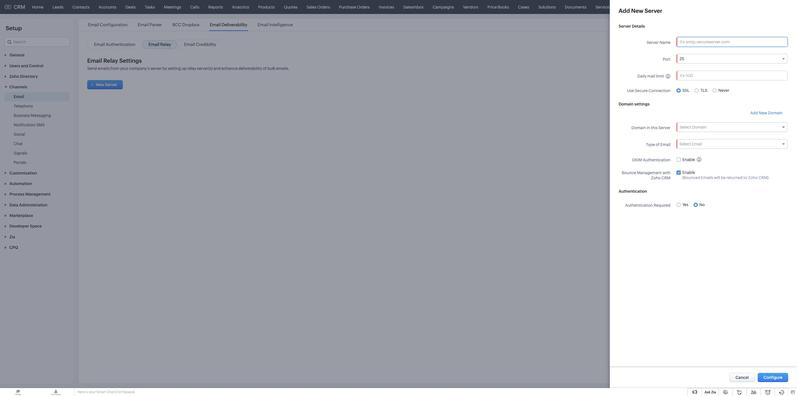 Task type: describe. For each thing, give the bounding box(es) containing it.
email deliverability link
[[209, 22, 248, 27]]

settings
[[119, 57, 142, 64]]

server right 'this'
[[659, 125, 671, 130]]

documents
[[565, 5, 587, 9]]

relay for email relay settings
[[103, 57, 118, 64]]

business messaging link
[[14, 113, 51, 118]]

this
[[651, 125, 658, 130]]

signals
[[14, 151, 27, 156]]

new server
[[96, 82, 117, 87]]

add for add new server
[[619, 7, 630, 14]]

contacts
[[73, 5, 90, 9]]

sales
[[307, 5, 317, 9]]

chats image
[[0, 388, 36, 396]]

intelligence
[[270, 22, 293, 27]]

books
[[498, 5, 509, 9]]

projects
[[621, 5, 636, 9]]

purchase orders link
[[335, 0, 375, 14]]

channels
[[9, 85, 27, 89]]

25 field
[[677, 54, 788, 64]]

chat link
[[14, 141, 23, 147]]

social link
[[14, 132, 25, 137]]

ssl
[[683, 88, 690, 93]]

use
[[628, 88, 634, 93]]

server(s)
[[197, 66, 213, 71]]

is
[[86, 390, 88, 394]]

email relay
[[149, 42, 171, 47]]

management
[[637, 171, 662, 175]]

dkim
[[633, 158, 643, 162]]

help
[[774, 58, 783, 63]]

bulk
[[268, 66, 276, 71]]

orders for purchase orders
[[357, 5, 370, 9]]

solutions link
[[534, 0, 561, 14]]

authentication up management
[[643, 158, 671, 162]]

authentication up email relay settings
[[106, 42, 136, 47]]

yes
[[683, 203, 689, 207]]

enable ( bounced emails will be returned to zoho crm )
[[683, 170, 769, 180]]

email authentication link
[[88, 40, 142, 48]]

use secure connection
[[628, 88, 671, 93]]

leads
[[53, 5, 63, 9]]

email for email relay settings
[[87, 57, 102, 64]]

enable for enable ( bounced emails will be returned to zoho crm )
[[683, 170, 696, 175]]

domain in this server
[[632, 125, 671, 130]]

deals
[[126, 5, 136, 9]]

email parser link
[[137, 22, 163, 27]]

mail
[[648, 74, 656, 78]]

list containing email configuration
[[83, 19, 298, 31]]

zoho inside the "bounce management with zoho crm"
[[652, 176, 661, 180]]

domain inside field
[[693, 125, 707, 129]]

secure
[[635, 88, 648, 93]]

cancel button
[[730, 373, 755, 382]]

1 horizontal spatial of
[[656, 142, 660, 147]]

reports link
[[204, 0, 228, 14]]

telephony
[[14, 104, 33, 108]]

meetings
[[164, 5, 181, 9]]

be
[[721, 175, 726, 180]]

send
[[87, 66, 97, 71]]

send emails from your company's server by setting up relay server(s) and enhance deliverability of bulk emails.
[[87, 66, 290, 71]]

orders for sales orders
[[317, 5, 330, 9]]

purchase
[[339, 5, 356, 9]]

sales orders
[[307, 5, 330, 9]]

zia
[[712, 390, 717, 394]]

Select Email text field
[[680, 142, 730, 146]]

reports
[[209, 5, 223, 9]]

type
[[646, 142, 655, 147]]

price books link
[[483, 0, 514, 14]]

type of email
[[646, 142, 671, 147]]

products
[[258, 5, 275, 9]]

credibility
[[196, 42, 216, 47]]

bcc dropbox link
[[172, 22, 201, 27]]

sms
[[36, 123, 45, 127]]

relay
[[188, 66, 196, 71]]

and
[[214, 66, 221, 71]]

channels region
[[0, 92, 74, 168]]

cases link
[[514, 0, 534, 14]]

channels button
[[0, 82, 74, 92]]

analytics
[[232, 5, 249, 9]]

configure
[[764, 375, 783, 380]]

add for add new domain
[[751, 111, 759, 115]]

new for add new server
[[632, 7, 644, 14]]

1 horizontal spatial chat
[[107, 390, 114, 394]]

email for email credibility
[[184, 42, 195, 47]]

bcc
[[172, 22, 181, 27]]

email parser
[[138, 22, 162, 27]]

calls
[[190, 5, 199, 9]]

email credibility link
[[178, 40, 222, 48]]

email authentication
[[94, 42, 136, 47]]

bounced
[[684, 175, 701, 180]]

zoho inside enable ( bounced emails will be returned to zoho crm )
[[749, 175, 758, 180]]

setting
[[168, 66, 181, 71]]

projects link
[[616, 0, 640, 14]]

authentication left required
[[626, 203, 653, 208]]

services
[[596, 5, 612, 9]]

salesinbox link
[[399, 0, 428, 14]]

connection
[[649, 88, 671, 93]]

chat inside channels region
[[14, 142, 23, 146]]

signals link
[[14, 150, 27, 156]]

enable for enable
[[683, 157, 696, 162]]

server up details at right
[[645, 7, 663, 14]]

email for email relay
[[149, 42, 160, 47]]

email credibility
[[184, 42, 216, 47]]

)
[[768, 175, 769, 180]]

(ctrl+space)
[[115, 390, 135, 394]]

domain settings
[[619, 102, 650, 106]]



Task type: vqa. For each thing, say whether or not it's contained in the screenshot.
"Here is your Smart Chat (Ctrl+Space)"
yes



Task type: locate. For each thing, give the bounding box(es) containing it.
invoices link
[[375, 0, 399, 14]]

chat right smart
[[107, 390, 114, 394]]

solutions
[[539, 5, 556, 9]]

server
[[150, 66, 162, 71]]

crm inside the "bounce management with zoho crm"
[[662, 176, 671, 180]]

1 vertical spatial your
[[89, 390, 96, 394]]

required
[[654, 203, 671, 208]]

email intelligence link
[[257, 22, 294, 27]]

daily
[[638, 74, 647, 78]]

email right the type at the right
[[661, 142, 671, 147]]

None field
[[677, 139, 788, 149]]

chat down the social
[[14, 142, 23, 146]]

email link
[[14, 94, 24, 100]]

new for add new domain
[[759, 111, 768, 115]]

add up select domain field
[[751, 111, 759, 115]]

documents link
[[561, 0, 591, 14]]

dkim authentication
[[633, 158, 671, 162]]

1 horizontal spatial zoho
[[749, 175, 758, 180]]

crm inside enable ( bounced emails will be returned to zoho crm )
[[759, 175, 768, 180]]

notification sms
[[14, 123, 45, 127]]

bounce
[[622, 171, 637, 175]]

0 vertical spatial new
[[632, 7, 644, 14]]

zoho down management
[[652, 176, 661, 180]]

email left credibility
[[184, 42, 195, 47]]

purchase orders
[[339, 5, 370, 9]]

server name
[[647, 40, 671, 45]]

in
[[647, 125, 651, 130]]

2 horizontal spatial crm
[[759, 175, 768, 180]]

Select Domain field
[[677, 122, 788, 132]]

new inside button
[[96, 82, 104, 87]]

email left 'parser'
[[138, 22, 149, 27]]

email down 'parser'
[[149, 42, 160, 47]]

chat
[[14, 142, 23, 146], [107, 390, 114, 394]]

orders inside purchase orders link
[[357, 5, 370, 9]]

0 vertical spatial add
[[619, 7, 630, 14]]

to
[[744, 175, 748, 180]]

home
[[32, 5, 43, 9]]

orders right purchase
[[357, 5, 370, 9]]

add new server
[[619, 7, 663, 14]]

0 vertical spatial your
[[120, 66, 128, 71]]

emails
[[98, 66, 110, 71]]

0 vertical spatial relay
[[160, 42, 171, 47]]

1 enable from the top
[[683, 157, 696, 162]]

configuration
[[100, 22, 128, 27]]

parser
[[150, 22, 162, 27]]

zoho right to
[[749, 175, 758, 180]]

services link
[[591, 0, 616, 14]]

0 vertical spatial of
[[263, 66, 267, 71]]

enable inside enable ( bounced emails will be returned to zoho crm )
[[683, 170, 696, 175]]

1 horizontal spatial relay
[[160, 42, 171, 47]]

0 horizontal spatial new
[[96, 82, 104, 87]]

crm
[[14, 4, 25, 10], [759, 175, 768, 180], [662, 176, 671, 180]]

company's
[[129, 66, 150, 71]]

portals
[[14, 160, 26, 165]]

vendors
[[463, 5, 479, 9]]

0 horizontal spatial crm
[[14, 4, 25, 10]]

portals link
[[14, 160, 26, 166]]

Ex:smtp.secureserver.com text field
[[677, 37, 788, 46]]

(
[[683, 175, 684, 180]]

email relay link
[[143, 40, 177, 48]]

ask
[[705, 390, 711, 394]]

0 horizontal spatial zoho
[[652, 176, 661, 180]]

email left configuration
[[88, 22, 99, 27]]

of
[[263, 66, 267, 71], [656, 142, 660, 147]]

ask zia
[[705, 390, 717, 394]]

0 horizontal spatial add
[[619, 7, 630, 14]]

2 vertical spatial new
[[759, 111, 768, 115]]

Ex:100 number field
[[677, 71, 788, 80]]

quotes link
[[280, 0, 302, 14]]

your right from
[[120, 66, 128, 71]]

deliverability
[[222, 22, 248, 27]]

price books
[[488, 5, 509, 9]]

invoices
[[379, 5, 395, 9]]

email inside email authentication link
[[94, 42, 105, 47]]

crm down with
[[662, 176, 671, 180]]

1 horizontal spatial add
[[751, 111, 759, 115]]

quotes
[[284, 5, 298, 9]]

new server button
[[87, 80, 123, 89]]

emails.
[[276, 66, 290, 71]]

0 horizontal spatial relay
[[103, 57, 118, 64]]

server down from
[[105, 82, 117, 87]]

salesinbox
[[404, 5, 424, 9]]

email down products
[[258, 22, 269, 27]]

deliverability
[[239, 66, 262, 71]]

configure button
[[758, 373, 789, 382]]

crm left home
[[14, 4, 25, 10]]

server
[[645, 7, 663, 14], [619, 24, 632, 29], [647, 40, 659, 45], [105, 82, 117, 87], [659, 125, 671, 130]]

email down reports
[[210, 22, 221, 27]]

add up server details in the right top of the page
[[619, 7, 630, 14]]

select
[[680, 125, 692, 129]]

2 orders from the left
[[357, 5, 370, 9]]

email for email parser
[[138, 22, 149, 27]]

25
[[680, 56, 685, 61]]

email inside email relay link
[[149, 42, 160, 47]]

email down channels
[[14, 95, 24, 99]]

server left details at right
[[619, 24, 632, 29]]

daily mail limit
[[638, 74, 665, 78]]

up
[[182, 66, 187, 71]]

1 vertical spatial new
[[96, 82, 104, 87]]

1 horizontal spatial crm
[[662, 176, 671, 180]]

business messaging
[[14, 113, 51, 118]]

dropbox
[[182, 22, 200, 27]]

email down email configuration
[[94, 42, 105, 47]]

email inside email credibility link
[[184, 42, 195, 47]]

1 vertical spatial enable
[[683, 170, 696, 175]]

returned
[[727, 175, 743, 180]]

0 horizontal spatial your
[[89, 390, 96, 394]]

2 horizontal spatial new
[[759, 111, 768, 115]]

server inside the 'new server' button
[[105, 82, 117, 87]]

0 vertical spatial chat
[[14, 142, 23, 146]]

orders inside sales orders link
[[317, 5, 330, 9]]

select domain
[[680, 125, 707, 129]]

1 vertical spatial chat
[[107, 390, 114, 394]]

email intelligence
[[258, 22, 293, 27]]

relay down 'parser'
[[160, 42, 171, 47]]

products link
[[254, 0, 280, 14]]

orders right the 'sales'
[[317, 5, 330, 9]]

email deliverability
[[210, 22, 248, 27]]

email
[[88, 22, 99, 27], [138, 22, 149, 27], [210, 22, 221, 27], [258, 22, 269, 27], [94, 42, 105, 47], [149, 42, 160, 47], [184, 42, 195, 47], [87, 57, 102, 64], [14, 95, 24, 99], [661, 142, 671, 147]]

0 horizontal spatial of
[[263, 66, 267, 71]]

of left bulk
[[263, 66, 267, 71]]

1 vertical spatial of
[[656, 142, 660, 147]]

0 vertical spatial enable
[[683, 157, 696, 162]]

1 horizontal spatial your
[[120, 66, 128, 71]]

list
[[83, 19, 298, 31]]

email for email deliverability
[[210, 22, 221, 27]]

campaigns
[[433, 5, 454, 9]]

campaigns link
[[428, 0, 459, 14]]

2 enable from the top
[[683, 170, 696, 175]]

your right is
[[89, 390, 96, 394]]

tasks link
[[140, 0, 160, 14]]

accounts
[[99, 5, 116, 9]]

1 vertical spatial add
[[751, 111, 759, 115]]

email up send
[[87, 57, 102, 64]]

analytics link
[[228, 0, 254, 14]]

authentication down bounce
[[619, 189, 648, 194]]

enhance
[[222, 66, 238, 71]]

email for email authentication
[[94, 42, 105, 47]]

tasks
[[145, 5, 155, 9]]

of right the type at the right
[[656, 142, 660, 147]]

email for email intelligence
[[258, 22, 269, 27]]

email for email configuration
[[88, 22, 99, 27]]

contacts link
[[68, 0, 94, 14]]

calls link
[[186, 0, 204, 14]]

sales orders link
[[302, 0, 335, 14]]

never
[[719, 88, 730, 93]]

new
[[632, 7, 644, 14], [96, 82, 104, 87], [759, 111, 768, 115]]

0 horizontal spatial orders
[[317, 5, 330, 9]]

contacts image
[[38, 388, 74, 396]]

1 horizontal spatial orders
[[357, 5, 370, 9]]

meetings link
[[160, 0, 186, 14]]

1 orders from the left
[[317, 5, 330, 9]]

relay up from
[[103, 57, 118, 64]]

server left name
[[647, 40, 659, 45]]

relay for email relay
[[160, 42, 171, 47]]

add new domain
[[751, 111, 783, 115]]

emails
[[702, 175, 714, 180]]

cancel
[[736, 375, 749, 380]]

1 horizontal spatial new
[[632, 7, 644, 14]]

crm right to
[[759, 175, 768, 180]]

0 horizontal spatial chat
[[14, 142, 23, 146]]

1 vertical spatial relay
[[103, 57, 118, 64]]

email inside channels region
[[14, 95, 24, 99]]



